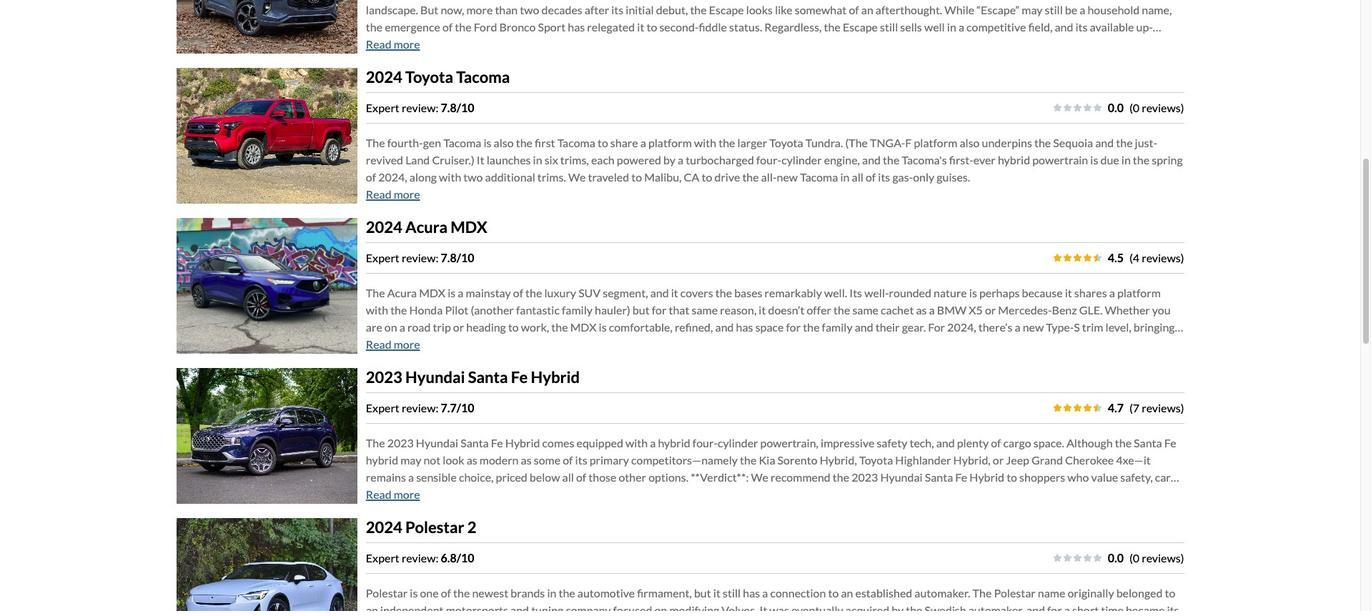 Task type: locate. For each thing, give the bounding box(es) containing it.
tech,
[[910, 436, 934, 450]]

read more link up 2024 toyota tacoma
[[366, 37, 420, 51]]

reviews for 2024 polestar 2
[[1142, 551, 1181, 565]]

all inside the fourth-gen tacoma is also the first tacoma to share a platform with the larger toyota tundra. (the tnga-f platform also underpins the sequoia and the just- revived land cruiser.) it launches in six trims, each powered by a turbocharged four-cylinder engine, and the tacoma's first-ever hybrid powertrain is due in the spring of 2024, along with two additional trims. we traveled to malibu, ca to drive the all-new tacoma in all of its gas-only guises. read more
[[852, 170, 864, 184]]

we down trims,
[[568, 170, 586, 184]]

0 horizontal spatial cargo
[[1004, 436, 1032, 450]]

value
[[1092, 471, 1119, 484]]

hyundai up expert review: 7.7/10
[[406, 367, 465, 387]]

a up competitors—namely
[[650, 436, 656, 450]]

2 read from the top
[[366, 187, 392, 201]]

0 vertical spatial 0.0
[[1108, 101, 1124, 115]]

0 vertical spatial the
[[366, 136, 385, 150]]

drive
[[715, 170, 740, 184]]

the inside the 2023 hyundai santa fe hybrid comes equipped with a hybrid four-cylinder powertrain, impressive safety tech, and plenty of cargo space. although the santa fe hybrid may not look as modern as some of its primary competitors—namely the kia sorento hybrid, toyota highlander hybrid, or jeep grand cherokee 4xe—it remains a sensible choice, priced below all of those other options.   **verdict**: we recommend the 2023 hyundai santa fe hybrid to shoppers who value safety, cargo space, and fuel efficiency over the latest tech features or the newest styling trends.
[[366, 436, 385, 450]]

0 horizontal spatial cylinder
[[718, 436, 758, 450]]

2 horizontal spatial with
[[694, 136, 717, 150]]

0 horizontal spatial hybrid,
[[820, 454, 857, 467]]

0 horizontal spatial or
[[634, 488, 645, 501]]

1 vertical spatial its
[[575, 454, 588, 467]]

0 vertical spatial cargo
[[1004, 436, 1032, 450]]

cargo
[[1004, 436, 1032, 450], [1155, 471, 1183, 484]]

0 horizontal spatial toyota
[[406, 67, 453, 86]]

2 reviews from the top
[[1142, 251, 1181, 265]]

placeholder image
[[176, 0, 357, 53], [176, 68, 357, 204], [176, 218, 357, 354], [176, 368, 357, 504], [176, 518, 357, 611]]

1 horizontal spatial or
[[993, 454, 1004, 467]]

cargo up "jeep"
[[1004, 436, 1032, 450]]

to right ca
[[702, 170, 713, 184]]

powertrain
[[1033, 153, 1089, 167]]

( for 2023 hyundai santa fe hybrid
[[1130, 401, 1133, 415]]

platform up tacoma's
[[914, 136, 958, 150]]

0 horizontal spatial with
[[439, 170, 461, 184]]

1 horizontal spatial hybrid,
[[954, 454, 991, 467]]

1 7.8/10 from the top
[[441, 101, 474, 115]]

2 0 from the top
[[1133, 551, 1140, 565]]

1 vertical spatial read more
[[366, 338, 420, 351]]

0 vertical spatial 0
[[1133, 101, 1140, 115]]

with up turbocharged
[[694, 136, 717, 150]]

0 horizontal spatial also
[[494, 136, 514, 150]]

1 vertical spatial hybrid
[[505, 436, 540, 450]]

) for 2024 acura mdx
[[1181, 251, 1185, 265]]

read more link down 2024,
[[366, 187, 420, 201]]

2 expert from the top
[[366, 251, 400, 265]]

cargo right "safety,"
[[1155, 471, 1183, 484]]

expert review: 7.8/10 for acura
[[366, 251, 474, 265]]

1 horizontal spatial we
[[751, 471, 769, 484]]

hybrid up competitors—namely
[[658, 436, 691, 450]]

cylinder up "**verdict**:"
[[718, 436, 758, 450]]

four- up 'all-'
[[757, 153, 782, 167]]

0 vertical spatial its
[[878, 170, 891, 184]]

0 vertical spatial hybrid
[[998, 153, 1031, 167]]

expert review: 7.8/10 for toyota
[[366, 101, 474, 115]]

1 ) from the top
[[1181, 101, 1185, 115]]

hybrid down underpins
[[998, 153, 1031, 167]]

1 reviews from the top
[[1142, 101, 1181, 115]]

0 vertical spatial all
[[852, 170, 864, 184]]

3 ) from the top
[[1181, 401, 1185, 415]]

0 vertical spatial hybrid
[[531, 367, 580, 387]]

0
[[1133, 101, 1140, 115], [1133, 551, 1140, 565]]

toyota right larger at right
[[770, 136, 804, 150]]

impressive
[[821, 436, 875, 450]]

review: down the acura
[[402, 251, 439, 265]]

newest
[[666, 488, 702, 501]]

read more link down remains
[[366, 488, 420, 501]]

0 horizontal spatial four-
[[693, 436, 718, 450]]

2 0.0 from the top
[[1108, 551, 1124, 565]]

hybrid down plenty
[[970, 471, 1005, 484]]

in down engine,
[[841, 170, 850, 184]]

read more down remains
[[366, 488, 420, 501]]

expert down 2024 polestar 2
[[366, 551, 400, 565]]

due
[[1101, 153, 1120, 167]]

2 vertical spatial hybrid
[[366, 454, 398, 467]]

all inside the 2023 hyundai santa fe hybrid comes equipped with a hybrid four-cylinder powertrain, impressive safety tech, and plenty of cargo space. although the santa fe hybrid may not look as modern as some of its primary competitors—namely the kia sorento hybrid, toyota highlander hybrid, or jeep grand cherokee 4xe—it remains a sensible choice, priced below all of those other options.   **verdict**: we recommend the 2023 hyundai santa fe hybrid to shoppers who value safety, cargo space, and fuel efficiency over the latest tech features or the newest styling trends.
[[562, 471, 574, 484]]

highlander
[[896, 454, 951, 467]]

reviews for 2024 toyota tacoma
[[1142, 101, 1181, 115]]

1 horizontal spatial all
[[852, 170, 864, 184]]

3 review: from the top
[[402, 401, 439, 415]]

2 0.0 ( 0 reviews ) from the top
[[1108, 551, 1185, 565]]

toyota inside the 2023 hyundai santa fe hybrid comes equipped with a hybrid four-cylinder powertrain, impressive safety tech, and plenty of cargo space. although the santa fe hybrid may not look as modern as some of its primary competitors—namely the kia sorento hybrid, toyota highlander hybrid, or jeep grand cherokee 4xe—it remains a sensible choice, priced below all of those other options.   **verdict**: we recommend the 2023 hyundai santa fe hybrid to shoppers who value safety, cargo space, and fuel efficiency over the latest tech features or the newest styling trends.
[[859, 454, 893, 467]]

placeholder image for 2023 hyundai santa fe hybrid
[[176, 368, 357, 504]]

cylinder up 'new'
[[782, 153, 822, 167]]

2 vertical spatial hyundai
[[881, 471, 923, 484]]

is up it
[[484, 136, 492, 150]]

3 expert from the top
[[366, 401, 400, 415]]

7.8/10 down mdx
[[441, 251, 474, 265]]

4 read more link from the top
[[366, 488, 420, 501]]

2024 for 2024 polestar 2
[[366, 518, 403, 537]]

0 horizontal spatial we
[[568, 170, 586, 184]]

0 horizontal spatial as
[[467, 454, 477, 467]]

2024,
[[378, 170, 407, 184]]

4 placeholder image from the top
[[176, 368, 357, 504]]

review: for polestar
[[402, 551, 439, 565]]

1 vertical spatial all
[[562, 471, 574, 484]]

1 placeholder image from the top
[[176, 0, 357, 53]]

fourth-
[[387, 136, 423, 150]]

expert for 2024 acura mdx
[[366, 251, 400, 265]]

the inside the fourth-gen tacoma is also the first tacoma to share a platform with the larger toyota tundra. (the tnga-f platform also underpins the sequoia and the just- revived land cruiser.) it launches in six trims, each powered by a turbocharged four-cylinder engine, and the tacoma's first-ever hybrid powertrain is due in the spring of 2024, along with two additional trims. we traveled to malibu, ca to drive the all-new tacoma in all of its gas-only guises. read more
[[366, 136, 385, 150]]

expert review: 7.8/10 down 2024 toyota tacoma
[[366, 101, 474, 115]]

2 vertical spatial 2024
[[366, 518, 403, 537]]

we inside the fourth-gen tacoma is also the first tacoma to share a platform with the larger toyota tundra. (the tnga-f platform also underpins the sequoia and the just- revived land cruiser.) it launches in six trims, each powered by a turbocharged four-cylinder engine, and the tacoma's first-ever hybrid powertrain is due in the spring of 2024, along with two additional trims. we traveled to malibu, ca to drive the all-new tacoma in all of its gas-only guises. read more
[[568, 170, 586, 184]]

review: down 2024 toyota tacoma
[[402, 101, 439, 115]]

more down remains
[[394, 488, 420, 501]]

reviews for 2024 acura mdx
[[1142, 251, 1181, 265]]

toyota inside the fourth-gen tacoma is also the first tacoma to share a platform with the larger toyota tundra. (the tnga-f platform also underpins the sequoia and the just- revived land cruiser.) it launches in six trims, each powered by a turbocharged four-cylinder engine, and the tacoma's first-ever hybrid powertrain is due in the spring of 2024, along with two additional trims. we traveled to malibu, ca to drive the all-new tacoma in all of its gas-only guises. read more
[[770, 136, 804, 150]]

a
[[641, 136, 646, 150], [678, 153, 684, 167], [650, 436, 656, 450], [408, 471, 414, 484]]

1 vertical spatial cylinder
[[718, 436, 758, 450]]

0 vertical spatial toyota
[[406, 67, 453, 86]]

platform
[[649, 136, 692, 150], [914, 136, 958, 150]]

2 horizontal spatial toyota
[[859, 454, 893, 467]]

toyota up gen
[[406, 67, 453, 86]]

2 7.8/10 from the top
[[441, 251, 474, 265]]

in
[[533, 153, 542, 167], [1122, 153, 1131, 167], [841, 170, 850, 184]]

1 hybrid, from the left
[[820, 454, 857, 467]]

expert
[[366, 101, 400, 115], [366, 251, 400, 265], [366, 401, 400, 415], [366, 551, 400, 565]]

1 ( from the top
[[1130, 101, 1133, 115]]

tundra.
[[806, 136, 843, 150]]

2 ) from the top
[[1181, 251, 1185, 265]]

(
[[1130, 101, 1133, 115], [1130, 251, 1133, 265], [1130, 401, 1133, 415], [1130, 551, 1133, 565]]

to
[[598, 136, 608, 150], [632, 170, 642, 184], [702, 170, 713, 184], [1007, 471, 1018, 484]]

its down the equipped
[[575, 454, 588, 467]]

1 2024 from the top
[[366, 67, 403, 86]]

the down impressive
[[833, 471, 850, 484]]

4.7 ( 7 reviews )
[[1108, 401, 1185, 415]]

1 vertical spatial the
[[366, 436, 385, 450]]

2 expert review: 7.8/10 from the top
[[366, 251, 474, 265]]

2 vertical spatial with
[[626, 436, 648, 450]]

**verdict**:
[[691, 471, 749, 484]]

trims,
[[561, 153, 589, 167]]

as up the choice,
[[467, 454, 477, 467]]

1 review: from the top
[[402, 101, 439, 115]]

2 vertical spatial read more
[[366, 488, 420, 501]]

0.0 ( 0 reviews )
[[1108, 101, 1185, 115], [1108, 551, 1185, 565]]

4 review: from the top
[[402, 551, 439, 565]]

read more link
[[366, 37, 420, 51], [366, 187, 420, 201], [366, 338, 420, 351], [366, 488, 420, 501]]

cylinder
[[782, 153, 822, 167], [718, 436, 758, 450]]

1 expert from the top
[[366, 101, 400, 115]]

the up revived
[[366, 136, 385, 150]]

read
[[366, 37, 392, 51], [366, 187, 392, 201], [366, 338, 392, 351], [366, 488, 392, 501]]

toyota down safety
[[859, 454, 893, 467]]

1 horizontal spatial four-
[[757, 153, 782, 167]]

0.0
[[1108, 101, 1124, 115], [1108, 551, 1124, 565]]

with down cruiser.)
[[439, 170, 461, 184]]

expert review: 6.8/10
[[366, 551, 474, 565]]

some
[[534, 454, 561, 467]]

1 horizontal spatial also
[[960, 136, 980, 150]]

1 0.0 from the top
[[1108, 101, 1124, 115]]

0 vertical spatial 7.8/10
[[441, 101, 474, 115]]

hybrid, down plenty
[[954, 454, 991, 467]]

in left six
[[533, 153, 542, 167]]

1 read more from the top
[[366, 37, 420, 51]]

other
[[619, 471, 647, 484]]

also up first-
[[960, 136, 980, 150]]

3 reviews from the top
[[1142, 401, 1181, 415]]

2024
[[366, 67, 403, 86], [366, 217, 403, 237], [366, 518, 403, 537]]

1 horizontal spatial with
[[626, 436, 648, 450]]

2024 left the acura
[[366, 217, 403, 237]]

the left 'all-'
[[743, 170, 759, 184]]

expert review: 7.8/10 down the acura
[[366, 251, 474, 265]]

santa up 7.7/10
[[468, 367, 508, 387]]

of
[[366, 170, 376, 184], [866, 170, 876, 184], [991, 436, 1002, 450], [563, 454, 573, 467], [576, 471, 587, 484]]

2 also from the left
[[960, 136, 980, 150]]

1 horizontal spatial toyota
[[770, 136, 804, 150]]

6.8/10
[[441, 551, 474, 565]]

0 vertical spatial with
[[694, 136, 717, 150]]

or down other
[[634, 488, 645, 501]]

1 0.0 ( 0 reviews ) from the top
[[1108, 101, 1185, 115]]

2 horizontal spatial hybrid
[[998, 153, 1031, 167]]

spring
[[1152, 153, 1183, 167]]

4 read from the top
[[366, 488, 392, 501]]

1 vertical spatial toyota
[[770, 136, 804, 150]]

1 expert review: 7.8/10 from the top
[[366, 101, 474, 115]]

hybrid inside the fourth-gen tacoma is also the first tacoma to share a platform with the larger toyota tundra. (the tnga-f platform also underpins the sequoia and the just- revived land cruiser.) it launches in six trims, each powered by a turbocharged four-cylinder engine, and the tacoma's first-ever hybrid powertrain is due in the spring of 2024, along with two additional trims. we traveled to malibu, ca to drive the all-new tacoma in all of its gas-only guises. read more
[[998, 153, 1031, 167]]

0 horizontal spatial its
[[575, 454, 588, 467]]

more
[[394, 37, 420, 51], [394, 187, 420, 201], [394, 338, 420, 351], [394, 488, 420, 501]]

1 vertical spatial 0.0
[[1108, 551, 1124, 565]]

with
[[694, 136, 717, 150], [439, 170, 461, 184], [626, 436, 648, 450]]

1 read from the top
[[366, 37, 392, 51]]

the down priced
[[516, 488, 533, 501]]

santa up look
[[461, 436, 489, 450]]

3 read more from the top
[[366, 488, 420, 501]]

0 for 2024 toyota tacoma
[[1133, 101, 1140, 115]]

4 reviews from the top
[[1142, 551, 1181, 565]]

also
[[494, 136, 514, 150], [960, 136, 980, 150]]

read more
[[366, 37, 420, 51], [366, 338, 420, 351], [366, 488, 420, 501]]

more up 2024 toyota tacoma
[[394, 37, 420, 51]]

fuel
[[420, 488, 439, 501]]

1 vertical spatial is
[[1091, 153, 1099, 167]]

1 vertical spatial we
[[751, 471, 769, 484]]

5 placeholder image from the top
[[176, 518, 357, 611]]

1 vertical spatial expert review: 7.8/10
[[366, 251, 474, 265]]

1 also from the left
[[494, 136, 514, 150]]

)
[[1181, 101, 1185, 115], [1181, 251, 1185, 265], [1181, 401, 1185, 415], [1181, 551, 1185, 565]]

the
[[516, 136, 533, 150], [719, 136, 735, 150], [1035, 136, 1051, 150], [1116, 136, 1133, 150], [883, 153, 900, 167], [1133, 153, 1150, 167], [743, 170, 759, 184], [1115, 436, 1132, 450], [740, 454, 757, 467], [833, 471, 850, 484], [516, 488, 533, 501], [647, 488, 664, 501]]

santa down highlander on the right bottom of the page
[[925, 471, 953, 484]]

four-
[[757, 153, 782, 167], [693, 436, 718, 450]]

2023 down impressive
[[852, 471, 878, 484]]

more inside the fourth-gen tacoma is also the first tacoma to share a platform with the larger toyota tundra. (the tnga-f platform also underpins the sequoia and the just- revived land cruiser.) it launches in six trims, each powered by a turbocharged four-cylinder engine, and the tacoma's first-ever hybrid powertrain is due in the spring of 2024, along with two additional trims. we traveled to malibu, ca to drive the all-new tacoma in all of its gas-only guises. read more
[[394, 187, 420, 201]]

( for 2024 acura mdx
[[1130, 251, 1133, 265]]

2 2024 from the top
[[366, 217, 403, 237]]

its left the gas-
[[878, 170, 891, 184]]

trends.
[[740, 488, 775, 501]]

tacoma
[[456, 67, 510, 86], [444, 136, 482, 150], [558, 136, 596, 150], [800, 170, 838, 184]]

hyundai down highlander on the right bottom of the page
[[881, 471, 923, 484]]

is
[[484, 136, 492, 150], [1091, 153, 1099, 167]]

with up primary
[[626, 436, 648, 450]]

0.0 ( 0 reviews ) for tacoma
[[1108, 101, 1185, 115]]

2023 up may
[[387, 436, 414, 450]]

2 review: from the top
[[402, 251, 439, 265]]

as left some
[[521, 454, 532, 467]]

choice,
[[459, 471, 494, 484]]

the up remains
[[366, 436, 385, 450]]

expert down 2024 acura mdx
[[366, 251, 400, 265]]

in right due
[[1122, 153, 1131, 167]]

1 the from the top
[[366, 136, 385, 150]]

the fourth-gen tacoma is also the first tacoma to share a platform with the larger toyota tundra. (the tnga-f platform also underpins the sequoia and the just- revived land cruiser.) it launches in six trims, each powered by a turbocharged four-cylinder engine, and the tacoma's first-ever hybrid powertrain is due in the spring of 2024, along with two additional trims. we traveled to malibu, ca to drive the all-new tacoma in all of its gas-only guises. read more
[[366, 136, 1183, 201]]

1 vertical spatial cargo
[[1155, 471, 1183, 484]]

competitors—namely
[[631, 454, 738, 467]]

review: for hyundai
[[402, 401, 439, 415]]

0 vertical spatial four-
[[757, 153, 782, 167]]

2 the from the top
[[366, 436, 385, 450]]

read more up 2024 toyota tacoma
[[366, 37, 420, 51]]

engine,
[[824, 153, 860, 167]]

2024 up fourth-
[[366, 67, 403, 86]]

ca
[[684, 170, 700, 184]]

0 vertical spatial we
[[568, 170, 586, 184]]

a down may
[[408, 471, 414, 484]]

1 horizontal spatial as
[[521, 454, 532, 467]]

the 2023 hyundai santa fe hybrid comes equipped with a hybrid four-cylinder powertrain, impressive safety tech, and plenty of cargo space. although the santa fe hybrid may not look as modern as some of its primary competitors—namely the kia sorento hybrid, toyota highlander hybrid, or jeep grand cherokee 4xe—it remains a sensible choice, priced below all of those other options.   **verdict**: we recommend the 2023 hyundai santa fe hybrid to shoppers who value safety, cargo space, and fuel efficiency over the latest tech features or the newest styling trends.
[[366, 436, 1183, 501]]

1 vertical spatial 0
[[1133, 551, 1140, 565]]

0 vertical spatial cylinder
[[782, 153, 822, 167]]

3 read more link from the top
[[366, 338, 420, 351]]

3 2024 from the top
[[366, 518, 403, 537]]

7.8/10 down 2024 toyota tacoma
[[441, 101, 474, 115]]

all down engine,
[[852, 170, 864, 184]]

1 vertical spatial 0.0 ( 0 reviews )
[[1108, 551, 1185, 565]]

1 0 from the top
[[1133, 101, 1140, 115]]

grand
[[1032, 454, 1063, 467]]

2023 up expert review: 7.7/10
[[366, 367, 403, 387]]

1 horizontal spatial hybrid
[[658, 436, 691, 450]]

4 ) from the top
[[1181, 551, 1185, 565]]

santa
[[468, 367, 508, 387], [461, 436, 489, 450], [1134, 436, 1163, 450], [925, 471, 953, 484]]

2 ( from the top
[[1130, 251, 1133, 265]]

platform up by
[[649, 136, 692, 150]]

1 horizontal spatial cylinder
[[782, 153, 822, 167]]

2 read more from the top
[[366, 338, 420, 351]]

placeholder image for 2024 polestar 2
[[176, 518, 357, 611]]

0 vertical spatial hyundai
[[406, 367, 465, 387]]

more down 2024,
[[394, 187, 420, 201]]

4 more from the top
[[394, 488, 420, 501]]

2024 toyota tacoma
[[366, 67, 510, 86]]

more up expert review: 7.7/10
[[394, 338, 420, 351]]

cherokee
[[1065, 454, 1114, 467]]

hybrid,
[[820, 454, 857, 467], [954, 454, 991, 467]]

we up trends.
[[751, 471, 769, 484]]

reviews for 2023 hyundai santa fe hybrid
[[1142, 401, 1181, 415]]

the for the fourth-gen tacoma is also the first tacoma to share a platform with the larger toyota tundra. (the tnga-f platform also underpins the sequoia and the just- revived land cruiser.) it launches in six trims, each powered by a turbocharged four-cylinder engine, and the tacoma's first-ever hybrid powertrain is due in the spring of 2024, along with two additional trims. we traveled to malibu, ca to drive the all-new tacoma in all of its gas-only guises. read more
[[366, 136, 385, 150]]

2 placeholder image from the top
[[176, 68, 357, 204]]

0 vertical spatial or
[[993, 454, 1004, 467]]

0 horizontal spatial all
[[562, 471, 574, 484]]

2023 hyundai santa fe hybrid
[[366, 367, 580, 387]]

those
[[589, 471, 617, 484]]

by
[[664, 153, 676, 167]]

4.5
[[1108, 251, 1124, 265]]

2 more from the top
[[394, 187, 420, 201]]

hybrid, down impressive
[[820, 454, 857, 467]]

gas-
[[893, 170, 913, 184]]

7.7/10
[[441, 401, 474, 415]]

a right by
[[678, 153, 684, 167]]

to down "jeep"
[[1007, 471, 1018, 484]]

2 read more link from the top
[[366, 187, 420, 201]]

of left the gas-
[[866, 170, 876, 184]]

space,
[[366, 488, 397, 501]]

review: down 2024 polestar 2
[[402, 551, 439, 565]]

0 for 2024 polestar 2
[[1133, 551, 1140, 565]]

all up tech
[[562, 471, 574, 484]]

1 horizontal spatial its
[[878, 170, 891, 184]]

1 as from the left
[[467, 454, 477, 467]]

features
[[590, 488, 632, 501]]

remains
[[366, 471, 406, 484]]

3 placeholder image from the top
[[176, 218, 357, 354]]

traveled
[[588, 170, 629, 184]]

and
[[1096, 136, 1114, 150], [862, 153, 881, 167], [937, 436, 955, 450], [399, 488, 418, 501]]

2024 down space,
[[366, 518, 403, 537]]

0 horizontal spatial platform
[[649, 136, 692, 150]]

2 vertical spatial toyota
[[859, 454, 893, 467]]

1 vertical spatial 7.8/10
[[441, 251, 474, 265]]

0 horizontal spatial is
[[484, 136, 492, 150]]

the
[[366, 136, 385, 150], [366, 436, 385, 450]]

review: left 7.7/10
[[402, 401, 439, 415]]

expert up fourth-
[[366, 101, 400, 115]]

4 expert from the top
[[366, 551, 400, 565]]

2023
[[366, 367, 403, 387], [387, 436, 414, 450], [852, 471, 878, 484]]

1 horizontal spatial platform
[[914, 136, 958, 150]]

review: for acura
[[402, 251, 439, 265]]

expert review: 7.8/10
[[366, 101, 474, 115], [366, 251, 474, 265]]

hybrid up modern
[[505, 436, 540, 450]]

0 vertical spatial expert review: 7.8/10
[[366, 101, 474, 115]]

its
[[878, 170, 891, 184], [575, 454, 588, 467]]

hybrid
[[998, 153, 1031, 167], [658, 436, 691, 450], [366, 454, 398, 467]]

3 ( from the top
[[1130, 401, 1133, 415]]

0 vertical spatial 2024
[[366, 67, 403, 86]]

expert up remains
[[366, 401, 400, 415]]

or left "jeep"
[[993, 454, 1004, 467]]

read more link up expert review: 7.7/10
[[366, 338, 420, 351]]

four- up competitors—namely
[[693, 436, 718, 450]]

its inside the 2023 hyundai santa fe hybrid comes equipped with a hybrid four-cylinder powertrain, impressive safety tech, and plenty of cargo space. although the santa fe hybrid may not look as modern as some of its primary competitors—namely the kia sorento hybrid, toyota highlander hybrid, or jeep grand cherokee 4xe—it remains a sensible choice, priced below all of those other options.   **verdict**: we recommend the 2023 hyundai santa fe hybrid to shoppers who value safety, cargo space, and fuel efficiency over the latest tech features or the newest styling trends.
[[575, 454, 588, 467]]

1 vertical spatial 2024
[[366, 217, 403, 237]]

4 ( from the top
[[1130, 551, 1133, 565]]

0 vertical spatial 0.0 ( 0 reviews )
[[1108, 101, 1185, 115]]

hybrid
[[531, 367, 580, 387], [505, 436, 540, 450], [970, 471, 1005, 484]]

land
[[406, 153, 430, 167]]

hybrid up remains
[[366, 454, 398, 467]]

plenty
[[957, 436, 989, 450]]

0 vertical spatial read more
[[366, 37, 420, 51]]

hybrid up comes
[[531, 367, 580, 387]]

the up the 4xe—it
[[1115, 436, 1132, 450]]

1 vertical spatial four-
[[693, 436, 718, 450]]

mdx
[[451, 217, 487, 237]]

) for 2023 hyundai santa fe hybrid
[[1181, 401, 1185, 415]]

read more up expert review: 7.7/10
[[366, 338, 420, 351]]



Task type: describe. For each thing, give the bounding box(es) containing it.
and down (the
[[862, 153, 881, 167]]

the up turbocharged
[[719, 136, 735, 150]]

2 vertical spatial hybrid
[[970, 471, 1005, 484]]

sensible
[[416, 471, 457, 484]]

1 vertical spatial with
[[439, 170, 461, 184]]

1 vertical spatial hyundai
[[416, 436, 458, 450]]

additional
[[485, 170, 535, 184]]

2024 acura mdx
[[366, 217, 487, 237]]

look
[[443, 454, 465, 467]]

guises.
[[937, 170, 971, 184]]

cruiser.)
[[432, 153, 475, 167]]

modern
[[480, 454, 519, 467]]

over
[[492, 488, 514, 501]]

1 read more link from the top
[[366, 37, 420, 51]]

gen
[[423, 136, 441, 150]]

read more for 2024
[[366, 338, 420, 351]]

powered
[[617, 153, 661, 167]]

its inside the fourth-gen tacoma is also the first tacoma to share a platform with the larger toyota tundra. (the tnga-f platform also underpins the sequoia and the just- revived land cruiser.) it launches in six trims, each powered by a turbocharged four-cylinder engine, and the tacoma's first-ever hybrid powertrain is due in the spring of 2024, along with two additional trims. we traveled to malibu, ca to drive the all-new tacoma in all of its gas-only guises. read more
[[878, 170, 891, 184]]

the left kia
[[740, 454, 757, 467]]

7.8/10 for mdx
[[441, 251, 474, 265]]

larger
[[738, 136, 767, 150]]

1 platform from the left
[[649, 136, 692, 150]]

2 platform from the left
[[914, 136, 958, 150]]

four- inside the 2023 hyundai santa fe hybrid comes equipped with a hybrid four-cylinder powertrain, impressive safety tech, and plenty of cargo space. although the santa fe hybrid may not look as modern as some of its primary competitors—namely the kia sorento hybrid, toyota highlander hybrid, or jeep grand cherokee 4xe—it remains a sensible choice, priced below all of those other options.   **verdict**: we recommend the 2023 hyundai santa fe hybrid to shoppers who value safety, cargo space, and fuel efficiency over the latest tech features or the newest styling trends.
[[693, 436, 718, 450]]

1 horizontal spatial in
[[841, 170, 850, 184]]

each
[[591, 153, 615, 167]]

2 as from the left
[[521, 454, 532, 467]]

launches
[[487, 153, 531, 167]]

only
[[913, 170, 935, 184]]

7.8/10 for tacoma
[[441, 101, 474, 115]]

primary
[[590, 454, 629, 467]]

first
[[535, 136, 555, 150]]

cylinder inside the fourth-gen tacoma is also the first tacoma to share a platform with the larger toyota tundra. (the tnga-f platform also underpins the sequoia and the just- revived land cruiser.) it launches in six trims, each powered by a turbocharged four-cylinder engine, and the tacoma's first-ever hybrid powertrain is due in the spring of 2024, along with two additional trims. we traveled to malibu, ca to drive the all-new tacoma in all of its gas-only guises. read more
[[782, 153, 822, 167]]

0 vertical spatial 2023
[[366, 367, 403, 387]]

options.
[[649, 471, 689, 484]]

styling
[[704, 488, 738, 501]]

efficiency
[[441, 488, 489, 501]]

2 horizontal spatial in
[[1122, 153, 1131, 167]]

priced
[[496, 471, 528, 484]]

safety
[[877, 436, 908, 450]]

) for 2024 polestar 2
[[1181, 551, 1185, 565]]

0.0 for tacoma
[[1108, 101, 1124, 115]]

acura
[[406, 217, 448, 237]]

the left the first at the top left
[[516, 136, 533, 150]]

the left just-
[[1116, 136, 1133, 150]]

underpins
[[982, 136, 1033, 150]]

and left fuel
[[399, 488, 418, 501]]

all-
[[761, 170, 777, 184]]

first-
[[949, 153, 974, 167]]

the up powertrain
[[1035, 136, 1051, 150]]

latest
[[535, 488, 563, 501]]

trims.
[[538, 170, 566, 184]]

tacoma's
[[902, 153, 947, 167]]

comes
[[542, 436, 575, 450]]

of right plenty
[[991, 436, 1002, 450]]

cylinder inside the 2023 hyundai santa fe hybrid comes equipped with a hybrid four-cylinder powertrain, impressive safety tech, and plenty of cargo space. although the santa fe hybrid may not look as modern as some of its primary competitors—namely the kia sorento hybrid, toyota highlander hybrid, or jeep grand cherokee 4xe—it remains a sensible choice, priced below all of those other options.   **verdict**: we recommend the 2023 hyundai santa fe hybrid to shoppers who value safety, cargo space, and fuel efficiency over the latest tech features or the newest styling trends.
[[718, 436, 758, 450]]

and right tech,
[[937, 436, 955, 450]]

review: for toyota
[[402, 101, 439, 115]]

kia
[[759, 454, 776, 467]]

shoppers
[[1020, 471, 1066, 484]]

the down options.
[[647, 488, 664, 501]]

of down comes
[[563, 454, 573, 467]]

the down just-
[[1133, 153, 1150, 167]]

share
[[611, 136, 638, 150]]

expert for 2024 toyota tacoma
[[366, 101, 400, 115]]

4xe—it
[[1117, 454, 1151, 467]]

to down "powered"
[[632, 170, 642, 184]]

safety,
[[1121, 471, 1153, 484]]

a up "powered"
[[641, 136, 646, 150]]

1 more from the top
[[394, 37, 420, 51]]

) for 2024 toyota tacoma
[[1181, 101, 1185, 115]]

1 vertical spatial hybrid
[[658, 436, 691, 450]]

( for 2024 polestar 2
[[1130, 551, 1133, 565]]

(the
[[846, 136, 868, 150]]

read more link for acura
[[366, 338, 420, 351]]

read more link for toyota
[[366, 187, 420, 201]]

we inside the 2023 hyundai santa fe hybrid comes equipped with a hybrid four-cylinder powertrain, impressive safety tech, and plenty of cargo space. although the santa fe hybrid may not look as modern as some of its primary competitors—namely the kia sorento hybrid, toyota highlander hybrid, or jeep grand cherokee 4xe—it remains a sensible choice, priced below all of those other options.   **verdict**: we recommend the 2023 hyundai santa fe hybrid to shoppers who value safety, cargo space, and fuel efficiency over the latest tech features or the newest styling trends.
[[751, 471, 769, 484]]

0 vertical spatial is
[[484, 136, 492, 150]]

1 vertical spatial 2023
[[387, 436, 414, 450]]

to inside the 2023 hyundai santa fe hybrid comes equipped with a hybrid four-cylinder powertrain, impressive safety tech, and plenty of cargo space. although the santa fe hybrid may not look as modern as some of its primary competitors—namely the kia sorento hybrid, toyota highlander hybrid, or jeep grand cherokee 4xe—it remains a sensible choice, priced below all of those other options.   **verdict**: we recommend the 2023 hyundai santa fe hybrid to shoppers who value safety, cargo space, and fuel efficiency over the latest tech features or the newest styling trends.
[[1007, 471, 1018, 484]]

sequoia
[[1054, 136, 1094, 150]]

who
[[1068, 471, 1089, 484]]

4.7
[[1108, 401, 1124, 415]]

expert review: 7.7/10
[[366, 401, 474, 415]]

of left 2024,
[[366, 170, 376, 184]]

turbocharged
[[686, 153, 754, 167]]

sorento
[[778, 454, 818, 467]]

1 horizontal spatial cargo
[[1155, 471, 1183, 484]]

space.
[[1034, 436, 1065, 450]]

read more for 2023
[[366, 488, 420, 501]]

equipped
[[577, 436, 623, 450]]

along
[[410, 170, 437, 184]]

0.0 for 2
[[1108, 551, 1124, 565]]

0 horizontal spatial in
[[533, 153, 542, 167]]

the for the 2023 hyundai santa fe hybrid comes equipped with a hybrid four-cylinder powertrain, impressive safety tech, and plenty of cargo space. although the santa fe hybrid may not look as modern as some of its primary competitors—namely the kia sorento hybrid, toyota highlander hybrid, or jeep grand cherokee 4xe—it remains a sensible choice, priced below all of those other options.   **verdict**: we recommend the 2023 hyundai santa fe hybrid to shoppers who value safety, cargo space, and fuel efficiency over the latest tech features or the newest styling trends.
[[366, 436, 385, 450]]

below
[[530, 471, 560, 484]]

although
[[1067, 436, 1113, 450]]

six
[[545, 153, 558, 167]]

f
[[906, 136, 912, 150]]

to up each
[[598, 136, 608, 150]]

7
[[1133, 401, 1140, 415]]

two
[[464, 170, 483, 184]]

and up due
[[1096, 136, 1114, 150]]

tnga-
[[870, 136, 906, 150]]

santa up the 4xe—it
[[1134, 436, 1163, 450]]

four- inside the fourth-gen tacoma is also the first tacoma to share a platform with the larger toyota tundra. (the tnga-f platform also underpins the sequoia and the just- revived land cruiser.) it launches in six trims, each powered by a turbocharged four-cylinder engine, and the tacoma's first-ever hybrid powertrain is due in the spring of 2024, along with two additional trims. we traveled to malibu, ca to drive the all-new tacoma in all of its gas-only guises. read more
[[757, 153, 782, 167]]

malibu,
[[644, 170, 682, 184]]

3 more from the top
[[394, 338, 420, 351]]

1 horizontal spatial is
[[1091, 153, 1099, 167]]

of up tech
[[576, 471, 587, 484]]

2024 for 2024 acura mdx
[[366, 217, 403, 237]]

the down tnga-
[[883, 153, 900, 167]]

powertrain,
[[761, 436, 819, 450]]

placeholder image for 2024 acura mdx
[[176, 218, 357, 354]]

4
[[1133, 251, 1140, 265]]

2024 for 2024 toyota tacoma
[[366, 67, 403, 86]]

revived
[[366, 153, 403, 167]]

ever
[[974, 153, 996, 167]]

with inside the 2023 hyundai santa fe hybrid comes equipped with a hybrid four-cylinder powertrain, impressive safety tech, and plenty of cargo space. although the santa fe hybrid may not look as modern as some of its primary competitors—namely the kia sorento hybrid, toyota highlander hybrid, or jeep grand cherokee 4xe—it remains a sensible choice, priced below all of those other options.   **verdict**: we recommend the 2023 hyundai santa fe hybrid to shoppers who value safety, cargo space, and fuel efficiency over the latest tech features or the newest styling trends.
[[626, 436, 648, 450]]

2
[[467, 518, 477, 537]]

3 read from the top
[[366, 338, 392, 351]]

jeep
[[1006, 454, 1030, 467]]

2 vertical spatial 2023
[[852, 471, 878, 484]]

may
[[401, 454, 421, 467]]

read inside the fourth-gen tacoma is also the first tacoma to share a platform with the larger toyota tundra. (the tnga-f platform also underpins the sequoia and the just- revived land cruiser.) it launches in six trims, each powered by a turbocharged four-cylinder engine, and the tacoma's first-ever hybrid powertrain is due in the spring of 2024, along with two additional trims. we traveled to malibu, ca to drive the all-new tacoma in all of its gas-only guises. read more
[[366, 187, 392, 201]]

polestar
[[406, 518, 464, 537]]

0.0 ( 0 reviews ) for 2
[[1108, 551, 1185, 565]]

tech
[[566, 488, 588, 501]]

1 vertical spatial or
[[634, 488, 645, 501]]

just-
[[1135, 136, 1158, 150]]

( for 2024 toyota tacoma
[[1130, 101, 1133, 115]]

read more link for hyundai
[[366, 488, 420, 501]]

2 hybrid, from the left
[[954, 454, 991, 467]]

expert for 2024 polestar 2
[[366, 551, 400, 565]]

new
[[777, 170, 798, 184]]

recommend
[[771, 471, 831, 484]]

expert for 2023 hyundai santa fe hybrid
[[366, 401, 400, 415]]

placeholder image for 2024 toyota tacoma
[[176, 68, 357, 204]]

0 horizontal spatial hybrid
[[366, 454, 398, 467]]



Task type: vqa. For each thing, say whether or not it's contained in the screenshot.
reviews related to 2024 Polestar 2
yes



